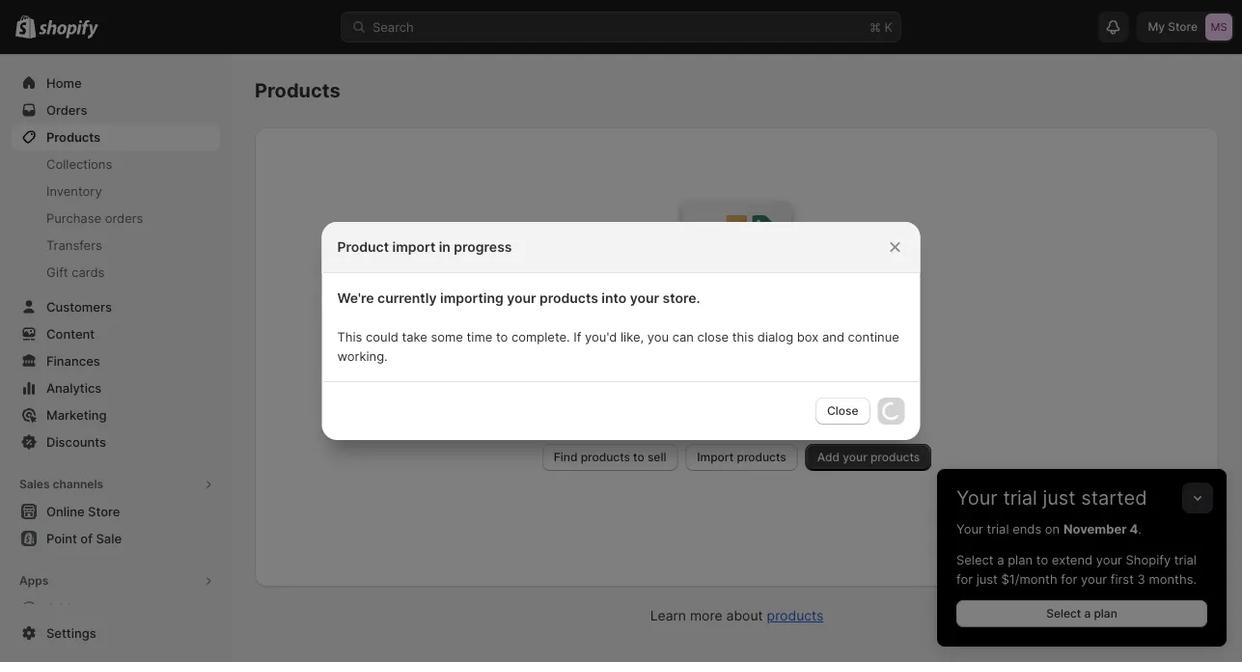 Task type: locate. For each thing, give the bounding box(es) containing it.
add apps
[[46, 600, 103, 615]]

plan for select a plan to extend your shopify trial for just $1/month for your first 3 months.
[[1008, 552, 1033, 567]]

2 horizontal spatial to
[[1036, 552, 1048, 567]]

0 vertical spatial a
[[997, 552, 1004, 567]]

1 vertical spatial some
[[811, 406, 841, 420]]

1 vertical spatial products
[[46, 129, 100, 144]]

your down 'up:'
[[671, 406, 695, 420]]

add up settings
[[46, 600, 71, 615]]

1 vertical spatial first
[[1111, 571, 1134, 586]]

you left need
[[757, 406, 777, 420]]

0 horizontal spatial some
[[431, 329, 463, 344]]

1 horizontal spatial select
[[1046, 607, 1081, 621]]

gift
[[46, 264, 68, 279]]

products
[[255, 79, 340, 102], [46, 129, 100, 144]]

a for select a plan
[[1084, 607, 1091, 621]]

2 your from the top
[[956, 521, 983, 536]]

currently
[[377, 290, 437, 306]]

store.
[[663, 290, 700, 306]]

products up the if
[[540, 290, 598, 306]]

started
[[1081, 486, 1147, 510]]

plan for select a plan
[[1094, 607, 1117, 621]]

select down the select a plan to extend your shopify trial for just $1/month for your first 3 months.
[[1046, 607, 1081, 621]]

products inside "link"
[[870, 450, 920, 464]]

your up your trial ends on november 4 . at right
[[956, 486, 998, 510]]

to right time
[[496, 329, 508, 344]]

0 horizontal spatial to
[[496, 329, 508, 344]]

some right take
[[431, 329, 463, 344]]

select inside select a plan link
[[1046, 607, 1081, 621]]

k
[[885, 19, 893, 34]]

add for add apps
[[46, 600, 71, 615]]

1 vertical spatial plan
[[1094, 607, 1117, 621]]

and
[[822, 329, 844, 344]]

0 vertical spatial trial
[[1003, 486, 1037, 510]]

first down are
[[733, 406, 754, 420]]

purchase orders link
[[12, 205, 220, 232]]

plan down the select a plan to extend your shopify trial for just $1/month for your first 3 months.
[[1094, 607, 1117, 621]]

inventory
[[46, 183, 102, 198]]

plan inside the select a plan to extend your shopify trial for just $1/month for your first 3 months.
[[1008, 552, 1033, 567]]

add
[[817, 450, 840, 464], [46, 600, 71, 615]]

to left sell
[[633, 450, 644, 464]]

for down extend
[[1061, 571, 1077, 586]]

you left can at the right of the page
[[647, 329, 669, 344]]

apps
[[19, 574, 49, 588]]

select
[[956, 552, 994, 567], [1046, 607, 1081, 621]]

your left ends at the bottom of page
[[956, 521, 983, 536]]

for
[[956, 571, 973, 586], [1061, 571, 1077, 586]]

1 vertical spatial a
[[1084, 607, 1091, 621]]

collections link
[[12, 151, 220, 178]]

plan
[[1008, 552, 1033, 567], [1094, 607, 1117, 621]]

selling?
[[784, 382, 834, 398]]

add for add your products
[[817, 450, 840, 464]]

just left $1/month
[[976, 571, 998, 586]]

are
[[732, 382, 753, 398]]

1 horizontal spatial for
[[1061, 571, 1077, 586]]

add inside "link"
[[817, 450, 840, 464]]

sell
[[648, 450, 666, 464]]

add apps button
[[12, 595, 220, 622]]

1 horizontal spatial just
[[1043, 486, 1076, 510]]

0 vertical spatial add
[[817, 450, 840, 464]]

products right the import
[[737, 450, 786, 464]]

a inside the select a plan to extend your shopify trial for just $1/month for your first 3 months.
[[997, 552, 1004, 567]]

1 horizontal spatial plan
[[1094, 607, 1117, 621]]

1 vertical spatial select
[[1046, 607, 1081, 621]]

0 horizontal spatial first
[[733, 406, 754, 420]]

0 horizontal spatial add
[[46, 600, 71, 615]]

to
[[496, 329, 508, 344], [633, 450, 644, 464], [1036, 552, 1048, 567]]

0 vertical spatial some
[[431, 329, 463, 344]]

to up $1/month
[[1036, 552, 1048, 567]]

your for your trial just started
[[956, 486, 998, 510]]

just
[[1043, 486, 1076, 510], [976, 571, 998, 586]]

apps button
[[12, 567, 220, 595]]

cards
[[72, 264, 105, 279]]

home link
[[12, 69, 220, 97]]

4
[[1130, 521, 1138, 536]]

find
[[554, 450, 578, 464]]

trial up ends at the bottom of page
[[1003, 486, 1037, 510]]

trial for ends
[[987, 521, 1009, 536]]

first inside the select a plan to extend your shopify trial for just $1/month for your first 3 months.
[[1111, 571, 1134, 586]]

into
[[602, 290, 627, 306]]

add inside button
[[46, 600, 71, 615]]

select a plan
[[1046, 607, 1117, 621]]

0 horizontal spatial products
[[46, 129, 100, 144]]

your inside "dropdown button"
[[956, 486, 998, 510]]

dialog
[[757, 329, 793, 344]]

time
[[467, 329, 492, 344]]

0 vertical spatial to
[[496, 329, 508, 344]]

your right into
[[630, 290, 659, 306]]

home
[[46, 75, 82, 90]]

trial up months.
[[1174, 552, 1197, 567]]

could
[[366, 329, 398, 344]]

0 vertical spatial select
[[956, 552, 994, 567]]

this could take some time to complete. if you'd like, you can close this dialog box and continue working.
[[337, 329, 899, 363]]

1 vertical spatial just
[[976, 571, 998, 586]]

add down close button
[[817, 450, 840, 464]]

before you open your store, first you need some products.
[[578, 406, 896, 420]]

0 vertical spatial your
[[956, 486, 998, 510]]

more
[[690, 608, 722, 624]]

shopify
[[1126, 552, 1171, 567]]

⌘ k
[[870, 19, 893, 34]]

select inside the select a plan to extend your shopify trial for just $1/month for your first 3 months.
[[956, 552, 994, 567]]

a for select a plan to extend your shopify trial for just $1/month for your first 3 months.
[[997, 552, 1004, 567]]

shopify image
[[39, 20, 99, 39]]

1 your from the top
[[956, 486, 998, 510]]

1 horizontal spatial some
[[811, 406, 841, 420]]

1 horizontal spatial add
[[817, 450, 840, 464]]

discounts link
[[12, 429, 220, 456]]

purchase orders
[[46, 210, 143, 225]]

1 horizontal spatial to
[[633, 450, 644, 464]]

1 vertical spatial trial
[[987, 521, 1009, 536]]

0 horizontal spatial select
[[956, 552, 994, 567]]

just up the on
[[1043, 486, 1076, 510]]

1 vertical spatial your
[[956, 521, 983, 536]]

apps
[[74, 600, 103, 615]]

months.
[[1149, 571, 1197, 586]]

1 vertical spatial add
[[46, 600, 71, 615]]

a down the select a plan to extend your shopify trial for just $1/month for your first 3 months.
[[1084, 607, 1091, 621]]

extend
[[1052, 552, 1093, 567]]

store,
[[698, 406, 729, 420]]

you left open
[[617, 406, 637, 420]]

0 horizontal spatial for
[[956, 571, 973, 586]]

first left "3"
[[1111, 571, 1134, 586]]

we're
[[337, 290, 374, 306]]

0 vertical spatial products
[[255, 79, 340, 102]]

plan up $1/month
[[1008, 552, 1033, 567]]

your trial ends on november 4 .
[[956, 521, 1142, 536]]

for left $1/month
[[956, 571, 973, 586]]

sales channels button
[[12, 471, 220, 498]]

trial inside "dropdown button"
[[1003, 486, 1037, 510]]

find products to sell
[[554, 450, 666, 464]]

products down products.
[[870, 450, 920, 464]]

your down products.
[[843, 450, 867, 464]]

a
[[997, 552, 1004, 567], [1084, 607, 1091, 621]]

0 horizontal spatial just
[[976, 571, 998, 586]]

select a plan link
[[956, 600, 1207, 627]]

discounts
[[46, 434, 106, 449]]

3
[[1137, 571, 1145, 586]]

import
[[697, 450, 734, 464]]

0 horizontal spatial plan
[[1008, 552, 1033, 567]]

1 horizontal spatial a
[[1084, 607, 1091, 621]]

select down your trial ends on november 4 . at right
[[956, 552, 994, 567]]

need
[[780, 406, 808, 420]]

1 horizontal spatial first
[[1111, 571, 1134, 586]]

trial left ends at the bottom of page
[[987, 521, 1009, 536]]

0 vertical spatial plan
[[1008, 552, 1033, 567]]

just inside the select a plan to extend your shopify trial for just $1/month for your first 3 months.
[[976, 571, 998, 586]]

0 vertical spatial just
[[1043, 486, 1076, 510]]

close button
[[815, 398, 870, 425]]

products
[[540, 290, 598, 306], [581, 450, 630, 464], [737, 450, 786, 464], [870, 450, 920, 464], [767, 608, 824, 624]]

a up $1/month
[[997, 552, 1004, 567]]

2 vertical spatial trial
[[1174, 552, 1197, 567]]

2 vertical spatial to
[[1036, 552, 1048, 567]]

about
[[726, 608, 763, 624]]

on
[[1045, 521, 1060, 536]]

first
[[640, 382, 669, 398]]

collections
[[46, 156, 112, 171]]

product
[[337, 239, 389, 255]]

some down selling?
[[811, 406, 841, 420]]

⌘
[[870, 19, 881, 34]]

0 horizontal spatial a
[[997, 552, 1004, 567]]

trial inside the select a plan to extend your shopify trial for just $1/month for your first 3 months.
[[1174, 552, 1197, 567]]



Task type: vqa. For each thing, say whether or not it's contained in the screenshot.
Transfers link
yes



Task type: describe. For each thing, give the bounding box(es) containing it.
we're currently importing your products into your store.
[[337, 290, 700, 306]]

continue
[[848, 329, 899, 344]]

gift cards link
[[12, 259, 220, 286]]

up:
[[673, 382, 693, 398]]

purchase
[[46, 210, 101, 225]]

some inside this could take some time to complete. if you'd like, you can close this dialog box and continue working.
[[431, 329, 463, 344]]

0 vertical spatial first
[[733, 406, 754, 420]]

1 horizontal spatial products
[[255, 79, 340, 102]]

box
[[797, 329, 819, 344]]

close
[[827, 404, 858, 418]]

add your products
[[817, 450, 920, 464]]

your trial just started button
[[937, 469, 1227, 510]]

sales
[[19, 477, 50, 491]]

import products
[[697, 450, 786, 464]]

your inside "link"
[[843, 450, 867, 464]]

inventory link
[[12, 178, 220, 205]]

add your products link
[[806, 444, 931, 471]]

products.
[[844, 406, 896, 420]]

2 for from the left
[[1061, 571, 1077, 586]]

to inside the select a plan to extend your shopify trial for just $1/month for your first 3 months.
[[1036, 552, 1048, 567]]

you right are
[[757, 382, 780, 398]]

if
[[574, 329, 581, 344]]

products inside product import in progress dialog
[[540, 290, 598, 306]]

your trial just started
[[956, 486, 1147, 510]]

products inside button
[[737, 450, 786, 464]]

your down extend
[[1081, 571, 1107, 586]]

like,
[[621, 329, 644, 344]]

settings
[[46, 625, 96, 640]]

you inside this could take some time to complete. if you'd like, you can close this dialog box and continue working.
[[647, 329, 669, 344]]

1 vertical spatial to
[[633, 450, 644, 464]]

can
[[672, 329, 694, 344]]

1 for from the left
[[956, 571, 973, 586]]

gift cards
[[46, 264, 105, 279]]

$1/month
[[1001, 571, 1057, 586]]

transfers link
[[12, 232, 220, 259]]

orders
[[105, 210, 143, 225]]

search
[[373, 19, 414, 34]]

product import in progress dialog
[[0, 222, 1242, 440]]

you'd
[[585, 329, 617, 344]]

transfers
[[46, 237, 102, 252]]

.
[[1138, 521, 1142, 536]]

product import in progress
[[337, 239, 512, 255]]

before
[[578, 406, 614, 420]]

products link
[[12, 124, 220, 151]]

your trial just started element
[[937, 519, 1227, 647]]

products right about
[[767, 608, 824, 624]]

products link
[[767, 608, 824, 624]]

your up complete.
[[507, 290, 536, 306]]

in
[[439, 239, 451, 255]]

find products to sell link
[[542, 444, 678, 471]]

select for select a plan
[[1046, 607, 1081, 621]]

import
[[392, 239, 435, 255]]

products right find
[[581, 450, 630, 464]]

import products button
[[686, 444, 798, 471]]

settings link
[[12, 620, 220, 647]]

to inside this could take some time to complete. if you'd like, you can close this dialog box and continue working.
[[496, 329, 508, 344]]

first up: what are you selling?
[[640, 382, 834, 398]]

sales channels
[[19, 477, 103, 491]]

importing
[[440, 290, 503, 306]]

take
[[402, 329, 427, 344]]

close
[[697, 329, 729, 344]]

trial for just
[[1003, 486, 1037, 510]]

select for select a plan to extend your shopify trial for just $1/month for your first 3 months.
[[956, 552, 994, 567]]

learn more about products
[[650, 608, 824, 624]]

your down the 'november'
[[1096, 552, 1122, 567]]

ends
[[1013, 521, 1042, 536]]

open
[[640, 406, 667, 420]]

working.
[[337, 348, 388, 363]]

this
[[732, 329, 754, 344]]

progress
[[454, 239, 512, 255]]

complete.
[[511, 329, 570, 344]]

channels
[[53, 477, 103, 491]]

select a plan to extend your shopify trial for just $1/month for your first 3 months.
[[956, 552, 1197, 586]]

november
[[1063, 521, 1127, 536]]

what
[[696, 382, 729, 398]]

just inside "dropdown button"
[[1043, 486, 1076, 510]]

this
[[337, 329, 362, 344]]

your for your trial ends on november 4 .
[[956, 521, 983, 536]]



